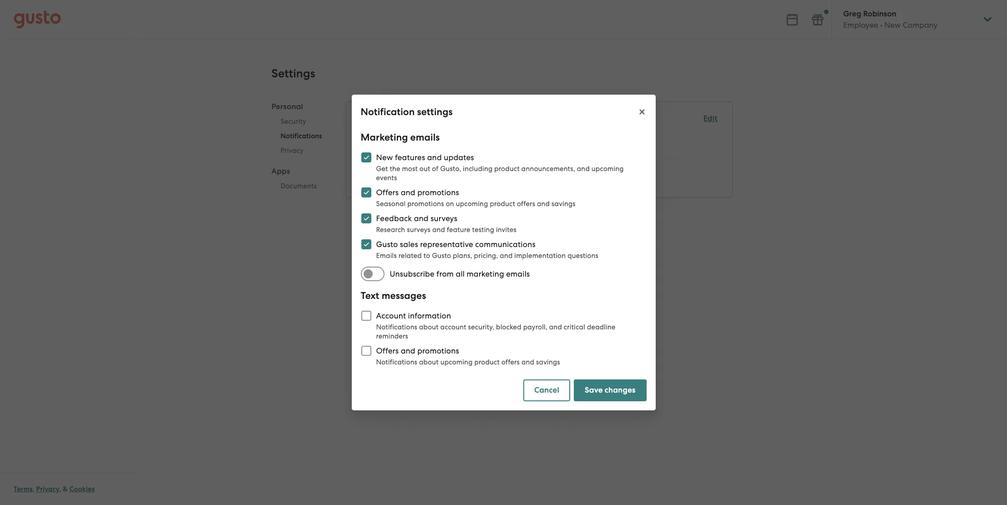 Task type: vqa. For each thing, say whether or not it's contained in the screenshot.
including
yes



Task type: locate. For each thing, give the bounding box(es) containing it.
questions
[[568, 252, 599, 260]]

messages inside text messages none
[[378, 165, 414, 174]]

1 vertical spatial messages
[[382, 290, 426, 302]]

product inside get the most out of gusto, including product announcements, and upcoming events
[[494, 165, 520, 173]]

surveys
[[431, 214, 458, 223], [407, 226, 431, 234]]

promotions up "feedback and surveys"
[[408, 200, 444, 208]]

gusto
[[376, 240, 398, 249], [432, 252, 451, 260]]

notifications
[[361, 113, 419, 125], [281, 132, 322, 140], [376, 323, 417, 331], [376, 358, 417, 366]]

marketing
[[467, 269, 504, 279]]

2 vertical spatial product
[[475, 358, 500, 366]]

1 offers and promotions checkbox from the top
[[356, 183, 376, 203]]

1 vertical spatial offers
[[376, 346, 399, 356]]

group
[[272, 102, 331, 196]]

1 vertical spatial privacy link
[[36, 485, 59, 493]]

about for and
[[419, 358, 439, 366]]

text up account information 'option'
[[361, 290, 379, 302]]

pricing,
[[474, 252, 498, 260]]

offers and promotions for emails
[[376, 188, 459, 197]]

privacy
[[281, 147, 304, 155], [36, 485, 59, 493]]

list
[[361, 131, 718, 186]]

offers
[[376, 188, 399, 197], [376, 346, 399, 356]]

messages inside the notification settings dialog
[[382, 290, 426, 302]]

upcoming
[[592, 165, 624, 173], [456, 200, 488, 208], [440, 358, 473, 366]]

privacy left & at the left
[[36, 485, 59, 493]]

1 vertical spatial privacy
[[36, 485, 59, 493]]

save changes button
[[574, 380, 647, 402]]

cookies
[[70, 485, 95, 493]]

1 horizontal spatial privacy link
[[272, 143, 331, 158]]

0 vertical spatial text
[[361, 165, 376, 174]]

privacy link
[[272, 143, 331, 158], [36, 485, 59, 493]]

out
[[420, 165, 430, 173]]

personal
[[272, 102, 303, 112]]

offers and promotions down reminders
[[376, 346, 459, 356]]

notifications up marketing emails
[[361, 113, 419, 125]]

1 offers from the top
[[376, 188, 399, 197]]

0 horizontal spatial privacy link
[[36, 485, 59, 493]]

privacy down notifications link
[[281, 147, 304, 155]]

marketing inside marketing emails all emails
[[361, 132, 399, 141]]

1 text from the top
[[361, 165, 376, 174]]

marketing emails element
[[361, 131, 718, 159]]

emails up new features and updates
[[410, 132, 440, 143]]

1 , from the left
[[33, 485, 35, 493]]

events
[[376, 174, 397, 182]]

surveys up 'research surveys and feature testing invites'
[[431, 214, 458, 223]]

text messages element
[[361, 164, 718, 186]]

Offers and promotions checkbox
[[356, 183, 376, 203], [356, 341, 376, 361]]

2 vertical spatial promotions
[[417, 346, 459, 356]]

deadline
[[587, 323, 616, 331]]

feedback
[[376, 214, 412, 223]]

messages for text messages
[[382, 290, 426, 302]]

documents
[[281, 182, 317, 190]]

privacy link down "security" link
[[272, 143, 331, 158]]

1 vertical spatial surveys
[[407, 226, 431, 234]]

notifications up reminders
[[376, 323, 417, 331]]

all
[[361, 143, 370, 152]]

product down "notifications about account security, blocked payroll, and critical deadline reminders"
[[475, 358, 500, 366]]

1 horizontal spatial ,
[[59, 485, 61, 493]]

and up the seasonal
[[401, 188, 416, 197]]

offers and promotions checkbox down reminders
[[356, 341, 376, 361]]

settings
[[272, 66, 315, 81]]

text inside the notification settings dialog
[[361, 290, 379, 302]]

on
[[446, 200, 454, 208]]

the
[[390, 165, 400, 173]]

savings down text messages element
[[552, 200, 576, 208]]

account
[[440, 323, 466, 331]]

blocked
[[496, 323, 522, 331]]

emails
[[376, 252, 397, 260]]

feature
[[447, 226, 471, 234]]

of
[[432, 165, 439, 173]]

0 vertical spatial offers and promotions
[[376, 188, 459, 197]]

text up none
[[361, 165, 376, 174]]

1 horizontal spatial privacy
[[281, 147, 304, 155]]

about
[[419, 323, 439, 331], [419, 358, 439, 366]]

marketing
[[361, 132, 408, 143], [361, 132, 399, 141]]

Unsubscribe from all marketing emails checkbox
[[361, 264, 390, 284]]

text
[[361, 165, 376, 174], [361, 290, 379, 302]]

Gusto sales representative communications checkbox
[[356, 234, 376, 254]]

savings up cancel
[[536, 358, 560, 366]]

1 vertical spatial upcoming
[[456, 200, 488, 208]]

most
[[402, 165, 418, 173]]

product
[[494, 165, 520, 173], [490, 200, 515, 208], [475, 358, 500, 366]]

1 vertical spatial text
[[361, 290, 379, 302]]

2 offers and promotions checkbox from the top
[[356, 341, 376, 361]]

and right the announcements,
[[577, 165, 590, 173]]

0 vertical spatial messages
[[378, 165, 414, 174]]

gusto down representative
[[432, 252, 451, 260]]

text messages none
[[361, 165, 414, 185]]

communications
[[475, 240, 536, 249]]

emails up features
[[401, 132, 425, 141]]

1 vertical spatial offers and promotions checkbox
[[356, 341, 376, 361]]

2 , from the left
[[59, 485, 61, 493]]

terms
[[14, 485, 33, 493]]

feedback and surveys
[[376, 214, 458, 223]]

offers and promotions
[[376, 188, 459, 197], [376, 346, 459, 356]]

promotions down account
[[417, 346, 459, 356]]

related
[[399, 252, 422, 260]]

unsubscribe
[[390, 269, 435, 279]]

0 vertical spatial privacy
[[281, 147, 304, 155]]

save changes
[[585, 386, 636, 395]]

surveys down "feedback and surveys"
[[407, 226, 431, 234]]

1 about from the top
[[419, 323, 439, 331]]

promotions
[[417, 188, 459, 197], [408, 200, 444, 208], [417, 346, 459, 356]]

emails related to gusto plans, pricing, and implementation questions
[[376, 252, 599, 260]]

marketing up new
[[361, 132, 408, 143]]

notifications group
[[361, 113, 718, 186]]

messages
[[378, 165, 414, 174], [382, 290, 426, 302]]

2 text from the top
[[361, 290, 379, 302]]

offers and promotions down out
[[376, 188, 459, 197]]

offers down "notifications about account security, blocked payroll, and critical deadline reminders"
[[502, 358, 520, 366]]

0 horizontal spatial gusto
[[376, 240, 398, 249]]

product right including
[[494, 165, 520, 173]]

edit
[[704, 114, 718, 123]]

marketing emails
[[361, 132, 440, 143]]

notifications inside group
[[361, 113, 419, 125]]

0 vertical spatial about
[[419, 323, 439, 331]]

save
[[585, 386, 603, 395]]

1 vertical spatial about
[[419, 358, 439, 366]]

notification settings
[[361, 106, 453, 118]]

offers and promotions checkbox down "events"
[[356, 183, 376, 203]]

offers down reminders
[[376, 346, 399, 356]]

from
[[437, 269, 454, 279]]

privacy link left & at the left
[[36, 485, 59, 493]]

1 vertical spatial offers and promotions
[[376, 346, 459, 356]]

and left the critical
[[549, 323, 562, 331]]

account
[[376, 311, 406, 320]]

0 vertical spatial privacy link
[[272, 143, 331, 158]]

marketing inside the notification settings dialog
[[361, 132, 408, 143]]

offers and promotions checkbox for text messages
[[356, 341, 376, 361]]

product up invites
[[490, 200, 515, 208]]

announcements,
[[522, 165, 575, 173]]

1 vertical spatial offers
[[502, 358, 520, 366]]

including
[[463, 165, 493, 173]]

seasonal
[[376, 200, 406, 208]]

offers down text messages element
[[517, 200, 535, 208]]

text inside text messages none
[[361, 165, 376, 174]]

0 horizontal spatial privacy
[[36, 485, 59, 493]]

1 vertical spatial savings
[[536, 358, 560, 366]]

information
[[408, 311, 451, 320]]

and up cancel
[[522, 358, 535, 366]]

1 vertical spatial gusto
[[432, 252, 451, 260]]

0 vertical spatial product
[[494, 165, 520, 173]]

marketing emails all emails
[[361, 132, 425, 152]]

offers for text
[[376, 346, 399, 356]]

notifications about upcoming product offers and savings
[[376, 358, 560, 366]]

new features and updates
[[376, 153, 474, 162]]

offers up the seasonal
[[376, 188, 399, 197]]

terms link
[[14, 485, 33, 493]]

text for text messages none
[[361, 165, 376, 174]]

emails down 'implementation'
[[506, 269, 530, 279]]

gusto up emails
[[376, 240, 398, 249]]

documents link
[[272, 179, 331, 193]]

security,
[[468, 323, 494, 331]]

savings
[[552, 200, 576, 208], [536, 358, 560, 366]]

emails
[[401, 132, 425, 141], [410, 132, 440, 143], [372, 143, 395, 152], [506, 269, 530, 279]]

sales
[[400, 240, 418, 249]]

marketing up all at the top of the page
[[361, 132, 399, 141]]

2 offers and promotions from the top
[[376, 346, 459, 356]]

0 vertical spatial offers
[[376, 188, 399, 197]]

seasonal promotions on upcoming product offers and savings
[[376, 200, 576, 208]]

about inside "notifications about account security, blocked payroll, and critical deadline reminders"
[[419, 323, 439, 331]]

and
[[427, 153, 442, 162], [577, 165, 590, 173], [401, 188, 416, 197], [537, 200, 550, 208], [414, 214, 429, 223], [432, 226, 445, 234], [500, 252, 513, 260], [549, 323, 562, 331], [401, 346, 416, 356], [522, 358, 535, 366]]

updates
[[444, 153, 474, 162]]

2 offers from the top
[[376, 346, 399, 356]]

,
[[33, 485, 35, 493], [59, 485, 61, 493]]

offers for marketing
[[376, 188, 399, 197]]

0 horizontal spatial ,
[[33, 485, 35, 493]]

0 vertical spatial offers and promotions checkbox
[[356, 183, 376, 203]]

and up of
[[427, 153, 442, 162]]

1 horizontal spatial gusto
[[432, 252, 451, 260]]

and up representative
[[432, 226, 445, 234]]

0 vertical spatial promotions
[[417, 188, 459, 197]]

new
[[376, 153, 393, 162]]

promotions up on
[[417, 188, 459, 197]]

0 vertical spatial upcoming
[[592, 165, 624, 173]]

1 offers and promotions from the top
[[376, 188, 459, 197]]

2 about from the top
[[419, 358, 439, 366]]

apps
[[272, 167, 290, 176]]



Task type: describe. For each thing, give the bounding box(es) containing it.
reminders
[[376, 332, 408, 341]]

1 vertical spatial product
[[490, 200, 515, 208]]

emails up new
[[372, 143, 395, 152]]

payroll,
[[523, 323, 548, 331]]

marketing for marketing emails all emails
[[361, 132, 399, 141]]

plans,
[[453, 252, 472, 260]]

and down reminders
[[401, 346, 416, 356]]

text for text messages
[[361, 290, 379, 302]]

notifications down reminders
[[376, 358, 417, 366]]

0 vertical spatial savings
[[552, 200, 576, 208]]

unsubscribe from all marketing emails
[[390, 269, 530, 279]]

get the most out of gusto, including product announcements, and upcoming events
[[376, 165, 624, 182]]

implementation
[[515, 252, 566, 260]]

group containing personal
[[272, 102, 331, 196]]

all
[[456, 269, 465, 279]]

features
[[395, 153, 425, 162]]

home image
[[14, 10, 61, 28]]

1 vertical spatial promotions
[[408, 200, 444, 208]]

edit link
[[704, 114, 718, 123]]

promotions for text messages
[[417, 346, 459, 356]]

testing
[[472, 226, 494, 234]]

account menu element
[[832, 0, 994, 39]]

and inside get the most out of gusto, including product announcements, and upcoming events
[[577, 165, 590, 173]]

upcoming inside get the most out of gusto, including product announcements, and upcoming events
[[592, 165, 624, 173]]

Account information checkbox
[[356, 306, 376, 326]]

0 vertical spatial gusto
[[376, 240, 398, 249]]

account information
[[376, 311, 451, 320]]

offers and promotions checkbox for marketing emails
[[356, 183, 376, 203]]

cancel
[[534, 386, 559, 395]]

security link
[[272, 114, 331, 129]]

2 vertical spatial upcoming
[[440, 358, 473, 366]]

and down text messages element
[[537, 200, 550, 208]]

messages for text messages none
[[378, 165, 414, 174]]

cookies button
[[70, 484, 95, 495]]

notifications inside "notifications about account security, blocked payroll, and critical deadline reminders"
[[376, 323, 417, 331]]

notifications link
[[272, 129, 331, 143]]

marketing for marketing emails
[[361, 132, 408, 143]]

0 vertical spatial offers
[[517, 200, 535, 208]]

get
[[376, 165, 388, 173]]

research surveys and feature testing invites
[[376, 226, 517, 234]]

and right the "feedback"
[[414, 214, 429, 223]]

settings
[[417, 106, 453, 118]]

terms , privacy , & cookies
[[14, 485, 95, 493]]

0 vertical spatial surveys
[[431, 214, 458, 223]]

notifications about account security, blocked payroll, and critical deadline reminders
[[376, 323, 616, 341]]

gusto sales representative communications
[[376, 240, 536, 249]]

about for information
[[419, 323, 439, 331]]

security
[[281, 117, 306, 126]]

to
[[424, 252, 430, 260]]

none
[[361, 176, 381, 185]]

text messages
[[361, 290, 426, 302]]

list containing marketing emails
[[361, 131, 718, 186]]

offers and promotions for messages
[[376, 346, 459, 356]]

gusto,
[[440, 165, 461, 173]]

&
[[63, 485, 68, 493]]

invites
[[496, 226, 517, 234]]

Feedback and surveys checkbox
[[356, 208, 376, 229]]

changes
[[605, 386, 636, 395]]

cancel button
[[524, 380, 570, 402]]

and inside "notifications about account security, blocked payroll, and critical deadline reminders"
[[549, 323, 562, 331]]

New features and updates checkbox
[[356, 147, 376, 168]]

representative
[[420, 240, 473, 249]]

notifications down "security" link
[[281, 132, 322, 140]]

notification settings dialog
[[352, 95, 656, 411]]

research
[[376, 226, 405, 234]]

gusto navigation element
[[0, 39, 136, 76]]

and down the communications
[[500, 252, 513, 260]]

notification
[[361, 106, 415, 118]]

promotions for marketing emails
[[417, 188, 459, 197]]

critical
[[564, 323, 585, 331]]



